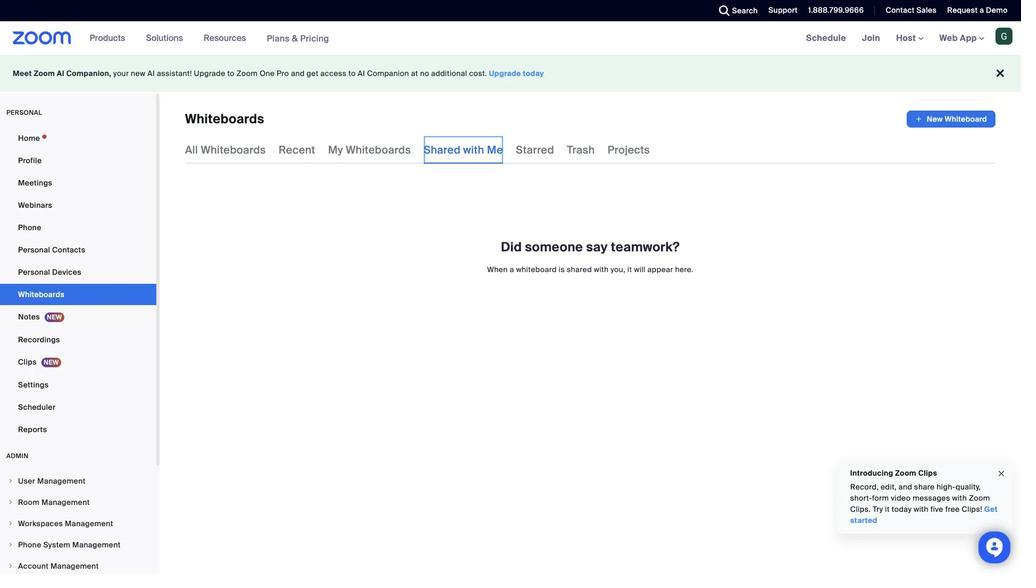 Task type: vqa. For each thing, say whether or not it's contained in the screenshot.
the Edit user photo
no



Task type: describe. For each thing, give the bounding box(es) containing it.
teamwork?
[[611, 239, 680, 255]]

profile
[[18, 156, 42, 166]]

scheduler link
[[0, 397, 156, 418]]

notes link
[[0, 307, 156, 328]]

management for user management
[[37, 477, 86, 486]]

host
[[897, 32, 919, 44]]

all
[[185, 143, 198, 157]]

account management
[[18, 562, 99, 572]]

zoom inside record, edit, and share high-quality, short-form video messages with zoom clips. try it today with five free clips!
[[970, 494, 991, 504]]

admin menu menu
[[0, 472, 156, 575]]

&
[[292, 33, 298, 44]]

products
[[90, 32, 125, 44]]

whiteboard
[[946, 114, 988, 124]]

and inside record, edit, and share high-quality, short-form video messages with zoom clips. try it today with five free clips!
[[899, 483, 913, 492]]

3 ai from the left
[[358, 69, 365, 78]]

video
[[892, 494, 912, 504]]

room management menu item
[[0, 493, 156, 513]]

high-
[[938, 483, 957, 492]]

your
[[113, 69, 129, 78]]

2 ai from the left
[[148, 69, 155, 78]]

quality,
[[957, 483, 982, 492]]

1 vertical spatial clips
[[919, 469, 938, 479]]

contact sales
[[886, 5, 938, 15]]

management inside phone system management menu item
[[72, 541, 121, 550]]

it inside record, edit, and share high-quality, short-form video messages with zoom clips. try it today with five free clips!
[[886, 505, 891, 515]]

user
[[18, 477, 35, 486]]

personal contacts link
[[0, 240, 156, 261]]

companion,
[[66, 69, 111, 78]]

whiteboards application
[[185, 111, 996, 128]]

phone for phone
[[18, 223, 41, 233]]

five
[[931, 505, 944, 515]]

get started
[[851, 505, 999, 526]]

projects
[[608, 143, 651, 157]]

someone
[[526, 239, 584, 255]]

you,
[[611, 265, 626, 275]]

scheduler
[[18, 403, 56, 413]]

edit,
[[882, 483, 898, 492]]

did someone say teamwork?
[[501, 239, 680, 255]]

my
[[328, 143, 343, 157]]

whiteboards link
[[0, 284, 156, 306]]

with inside tabs of all whiteboard page tab list
[[464, 143, 485, 157]]

pro
[[277, 69, 289, 78]]

free
[[946, 505, 961, 515]]

web app button
[[940, 32, 985, 44]]

assistant!
[[157, 69, 192, 78]]

request
[[948, 5, 979, 15]]

search
[[733, 6, 759, 15]]

today inside the meet zoom ai companion, "footer"
[[523, 69, 545, 78]]

right image for workspaces
[[7, 521, 14, 527]]

management for account management
[[51, 562, 99, 572]]

resources
[[204, 32, 246, 44]]

banner containing products
[[0, 21, 1022, 56]]

phone system management menu item
[[0, 535, 156, 556]]

whiteboards right all
[[201, 143, 266, 157]]

recordings link
[[0, 329, 156, 351]]

form
[[873, 494, 890, 504]]

new
[[131, 69, 146, 78]]

record, edit, and share high-quality, short-form video messages with zoom clips. try it today with five free clips!
[[851, 483, 991, 515]]

personal contacts
[[18, 245, 85, 255]]

new whiteboard
[[928, 114, 988, 124]]

with up the free
[[953, 494, 968, 504]]

whiteboards inside whiteboards "link"
[[18, 290, 64, 300]]

clips link
[[0, 352, 156, 374]]

personal for personal devices
[[18, 268, 50, 277]]

0 horizontal spatial it
[[628, 265, 633, 275]]

started
[[851, 516, 878, 526]]

user management menu item
[[0, 472, 156, 492]]

zoom left one
[[237, 69, 258, 78]]

get started link
[[851, 505, 999, 526]]

2 to from the left
[[349, 69, 356, 78]]

support
[[769, 5, 798, 15]]

me
[[487, 143, 504, 157]]

companion
[[367, 69, 409, 78]]

profile picture image
[[996, 28, 1013, 45]]

meetings navigation
[[799, 21, 1022, 56]]

account management menu item
[[0, 557, 156, 575]]

1 upgrade from the left
[[194, 69, 226, 78]]

resources button
[[204, 21, 251, 55]]

when
[[488, 265, 508, 275]]

right image for user management
[[7, 479, 14, 485]]

meetings link
[[0, 172, 156, 194]]

with left you,
[[594, 265, 609, 275]]

right image for phone
[[7, 542, 14, 549]]

no
[[420, 69, 430, 78]]

short-
[[851, 494, 873, 504]]

meetings
[[18, 178, 52, 188]]

starred
[[516, 143, 555, 157]]

is
[[559, 265, 565, 275]]

zoom right meet
[[34, 69, 55, 78]]

at
[[411, 69, 418, 78]]

recent
[[279, 143, 316, 157]]

shared with me
[[424, 143, 504, 157]]

webinars link
[[0, 195, 156, 216]]

request a demo
[[948, 5, 1009, 15]]

join
[[863, 32, 881, 44]]

and inside the meet zoom ai companion, "footer"
[[291, 69, 305, 78]]

with down messages
[[915, 505, 929, 515]]

phone system management
[[18, 541, 121, 550]]

phone for phone system management
[[18, 541, 41, 550]]

pricing
[[300, 33, 329, 44]]

cost.
[[470, 69, 487, 78]]

shared
[[424, 143, 461, 157]]

join link
[[855, 21, 889, 55]]

2 upgrade from the left
[[489, 69, 522, 78]]

new
[[928, 114, 944, 124]]

close image
[[998, 468, 1007, 480]]

get
[[985, 505, 999, 515]]

tabs of all whiteboard page tab list
[[185, 136, 651, 164]]



Task type: locate. For each thing, give the bounding box(es) containing it.
clips up the share
[[919, 469, 938, 479]]

contact sales link
[[878, 0, 940, 21], [886, 5, 938, 15]]

access
[[321, 69, 347, 78]]

a
[[980, 5, 985, 15], [510, 265, 515, 275]]

management
[[37, 477, 86, 486], [42, 498, 90, 508], [65, 519, 113, 529], [72, 541, 121, 550], [51, 562, 99, 572]]

0 vertical spatial personal
[[18, 245, 50, 255]]

1.888.799.9666
[[809, 5, 865, 15]]

additional
[[432, 69, 468, 78]]

management inside account management menu item
[[51, 562, 99, 572]]

management for room management
[[42, 498, 90, 508]]

will
[[635, 265, 646, 275]]

appear
[[648, 265, 674, 275]]

settings link
[[0, 375, 156, 396]]

get
[[307, 69, 319, 78]]

ai
[[57, 69, 64, 78], [148, 69, 155, 78], [358, 69, 365, 78]]

to down the resources dropdown button
[[228, 69, 235, 78]]

0 horizontal spatial and
[[291, 69, 305, 78]]

0 vertical spatial clips
[[18, 358, 37, 367]]

1 phone from the top
[[18, 223, 41, 233]]

1 horizontal spatial upgrade
[[489, 69, 522, 78]]

0 horizontal spatial a
[[510, 265, 515, 275]]

personal down personal contacts
[[18, 268, 50, 277]]

record,
[[851, 483, 880, 492]]

settings
[[18, 381, 49, 390]]

right image inside phone system management menu item
[[7, 542, 14, 549]]

1 vertical spatial today
[[893, 505, 913, 515]]

clips.
[[851, 505, 872, 515]]

sales
[[917, 5, 938, 15]]

right image for room management
[[7, 500, 14, 506]]

0 horizontal spatial today
[[523, 69, 545, 78]]

1 right image from the top
[[7, 479, 14, 485]]

right image left the room
[[7, 500, 14, 506]]

phone inside menu item
[[18, 541, 41, 550]]

whiteboards down personal devices
[[18, 290, 64, 300]]

workspaces management menu item
[[0, 514, 156, 534]]

add image
[[916, 114, 923, 125]]

when a whiteboard is shared with you, it will appear here.
[[488, 265, 694, 275]]

management for workspaces management
[[65, 519, 113, 529]]

1 vertical spatial a
[[510, 265, 515, 275]]

0 horizontal spatial ai
[[57, 69, 64, 78]]

upgrade down product information navigation
[[194, 69, 226, 78]]

right image left system
[[7, 542, 14, 549]]

meet zoom ai companion, your new ai assistant! upgrade to zoom one pro and get access to ai companion at no additional cost. upgrade today
[[13, 69, 545, 78]]

management inside user management menu item
[[37, 477, 86, 486]]

plans & pricing link
[[267, 33, 329, 44], [267, 33, 329, 44]]

0 vertical spatial today
[[523, 69, 545, 78]]

today
[[523, 69, 545, 78], [893, 505, 913, 515]]

here.
[[676, 265, 694, 275]]

new whiteboard button
[[907, 111, 996, 128]]

whiteboards up all whiteboards
[[185, 111, 265, 127]]

demo
[[987, 5, 1009, 15]]

request a demo link
[[940, 0, 1022, 21], [948, 5, 1009, 15]]

whiteboards
[[185, 111, 265, 127], [201, 143, 266, 157], [346, 143, 411, 157], [18, 290, 64, 300]]

management inside workspaces management menu item
[[65, 519, 113, 529]]

management down room management menu item
[[65, 519, 113, 529]]

a for request
[[980, 5, 985, 15]]

share
[[915, 483, 936, 492]]

1 vertical spatial and
[[899, 483, 913, 492]]

zoom up the edit,
[[896, 469, 917, 479]]

did
[[501, 239, 522, 255]]

ai right new
[[148, 69, 155, 78]]

whiteboards right 'my'
[[346, 143, 411, 157]]

0 horizontal spatial upgrade
[[194, 69, 226, 78]]

right image inside account management menu item
[[7, 564, 14, 570]]

meet
[[13, 69, 32, 78]]

products button
[[90, 21, 130, 55]]

personal menu menu
[[0, 128, 156, 442]]

1 right image from the top
[[7, 521, 14, 527]]

schedule link
[[799, 21, 855, 55]]

a left demo in the top of the page
[[980, 5, 985, 15]]

right image inside room management menu item
[[7, 500, 14, 506]]

phone inside personal menu menu
[[18, 223, 41, 233]]

0 vertical spatial and
[[291, 69, 305, 78]]

app
[[961, 32, 978, 44]]

management up account management menu item on the left bottom of the page
[[72, 541, 121, 550]]

2 vertical spatial right image
[[7, 564, 14, 570]]

1 horizontal spatial and
[[899, 483, 913, 492]]

with
[[464, 143, 485, 157], [594, 265, 609, 275], [953, 494, 968, 504], [915, 505, 929, 515]]

1.888.799.9666 button
[[801, 0, 867, 21], [809, 5, 865, 15]]

phone up the account
[[18, 541, 41, 550]]

say
[[587, 239, 608, 255]]

clips up settings
[[18, 358, 37, 367]]

right image inside user management menu item
[[7, 479, 14, 485]]

room
[[18, 498, 40, 508]]

0 vertical spatial phone
[[18, 223, 41, 233]]

1 to from the left
[[228, 69, 235, 78]]

introducing zoom clips
[[851, 469, 938, 479]]

1 horizontal spatial it
[[886, 505, 891, 515]]

management inside room management menu item
[[42, 498, 90, 508]]

a for when
[[510, 265, 515, 275]]

1 horizontal spatial a
[[980, 5, 985, 15]]

messages
[[914, 494, 951, 504]]

1 personal from the top
[[18, 245, 50, 255]]

solutions button
[[146, 21, 188, 55]]

1 vertical spatial phone
[[18, 541, 41, 550]]

zoom
[[34, 69, 55, 78], [237, 69, 258, 78], [896, 469, 917, 479], [970, 494, 991, 504]]

management up room management
[[37, 477, 86, 486]]

a right the when
[[510, 265, 515, 275]]

personal devices link
[[0, 262, 156, 283]]

ai left companion
[[358, 69, 365, 78]]

right image left user
[[7, 479, 14, 485]]

clips inside personal menu menu
[[18, 358, 37, 367]]

right image
[[7, 479, 14, 485], [7, 500, 14, 506], [7, 564, 14, 570]]

1 vertical spatial right image
[[7, 542, 14, 549]]

2 right image from the top
[[7, 542, 14, 549]]

today inside record, edit, and share high-quality, short-form video messages with zoom clips. try it today with five free clips!
[[893, 505, 913, 515]]

personal up personal devices
[[18, 245, 50, 255]]

contacts
[[52, 245, 85, 255]]

try
[[873, 505, 884, 515]]

0 vertical spatial a
[[980, 5, 985, 15]]

to right "access" on the top left of page
[[349, 69, 356, 78]]

and up video
[[899, 483, 913, 492]]

with left me
[[464, 143, 485, 157]]

workspaces
[[18, 519, 63, 529]]

host button
[[897, 32, 924, 44]]

right image left the "workspaces"
[[7, 521, 14, 527]]

it
[[628, 265, 633, 275], [886, 505, 891, 515]]

personal
[[18, 245, 50, 255], [18, 268, 50, 277]]

upgrade
[[194, 69, 226, 78], [489, 69, 522, 78]]

banner
[[0, 21, 1022, 56]]

solutions
[[146, 32, 183, 44]]

2 right image from the top
[[7, 500, 14, 506]]

home
[[18, 134, 40, 143]]

account
[[18, 562, 49, 572]]

trash
[[567, 143, 595, 157]]

meet zoom ai companion, footer
[[0, 55, 1022, 92]]

web
[[940, 32, 959, 44]]

profile link
[[0, 150, 156, 171]]

home link
[[0, 128, 156, 149]]

plans & pricing
[[267, 33, 329, 44]]

1 vertical spatial right image
[[7, 500, 14, 506]]

and left get
[[291, 69, 305, 78]]

0 vertical spatial right image
[[7, 479, 14, 485]]

management down phone system management menu item
[[51, 562, 99, 572]]

webinars
[[18, 201, 52, 210]]

2 horizontal spatial ai
[[358, 69, 365, 78]]

right image left the account
[[7, 564, 14, 570]]

1 horizontal spatial clips
[[919, 469, 938, 479]]

room management
[[18, 498, 90, 508]]

zoom logo image
[[13, 31, 71, 45]]

1 horizontal spatial to
[[349, 69, 356, 78]]

ai left companion, at the top left
[[57, 69, 64, 78]]

zoom up clips!
[[970, 494, 991, 504]]

0 vertical spatial right image
[[7, 521, 14, 527]]

right image for account management
[[7, 564, 14, 570]]

shared
[[567, 265, 592, 275]]

notes
[[18, 312, 40, 322]]

upgrade right cost. on the top left
[[489, 69, 522, 78]]

support link
[[761, 0, 801, 21], [769, 5, 798, 15]]

0 horizontal spatial clips
[[18, 358, 37, 367]]

0 vertical spatial it
[[628, 265, 633, 275]]

user management
[[18, 477, 86, 486]]

whiteboards inside whiteboards application
[[185, 111, 265, 127]]

my whiteboards
[[328, 143, 411, 157]]

1 vertical spatial personal
[[18, 268, 50, 277]]

1 ai from the left
[[57, 69, 64, 78]]

1 vertical spatial it
[[886, 505, 891, 515]]

whiteboard
[[517, 265, 557, 275]]

3 right image from the top
[[7, 564, 14, 570]]

recordings
[[18, 335, 60, 345]]

1 horizontal spatial today
[[893, 505, 913, 515]]

search button
[[711, 0, 761, 21]]

phone down webinars
[[18, 223, 41, 233]]

introducing
[[851, 469, 894, 479]]

system
[[43, 541, 70, 550]]

personal devices
[[18, 268, 81, 277]]

reports link
[[0, 419, 156, 441]]

management up workspaces management
[[42, 498, 90, 508]]

personal for personal contacts
[[18, 245, 50, 255]]

2 phone from the top
[[18, 541, 41, 550]]

product information navigation
[[82, 21, 337, 56]]

0 horizontal spatial to
[[228, 69, 235, 78]]

workspaces management
[[18, 519, 113, 529]]

right image
[[7, 521, 14, 527], [7, 542, 14, 549]]

1 horizontal spatial ai
[[148, 69, 155, 78]]

it right try
[[886, 505, 891, 515]]

phone link
[[0, 217, 156, 238]]

right image inside workspaces management menu item
[[7, 521, 14, 527]]

2 personal from the top
[[18, 268, 50, 277]]

it left will on the top of the page
[[628, 265, 633, 275]]



